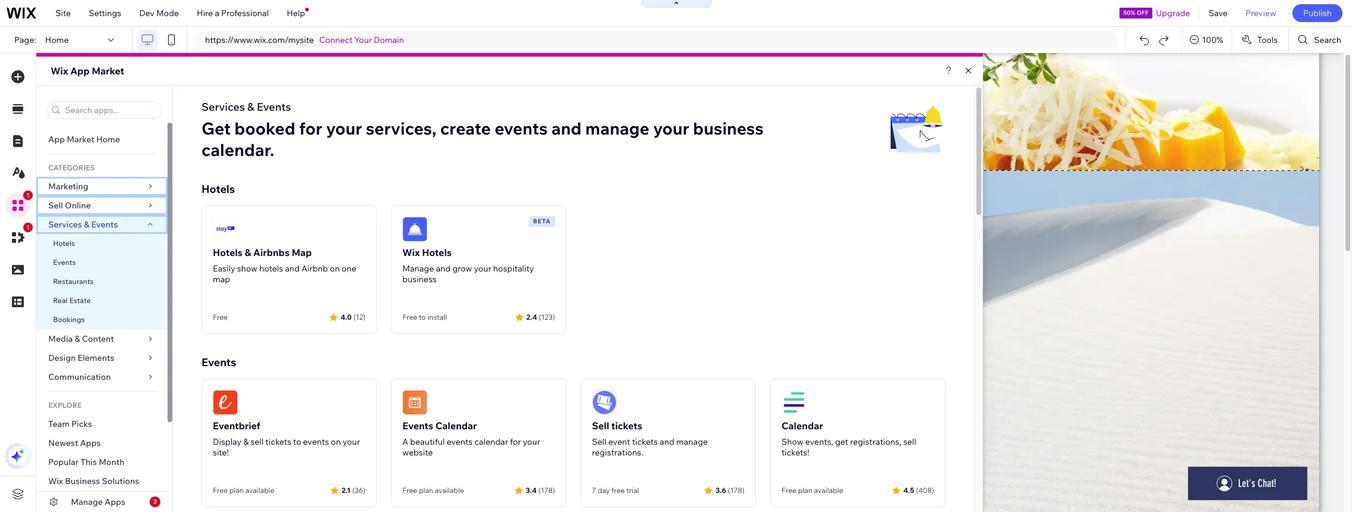 Task type: describe. For each thing, give the bounding box(es) containing it.
2.4
[[526, 313, 537, 322]]

(12)
[[354, 313, 365, 322]]

https://www.wix.com/mysite connect your domain
[[205, 35, 404, 45]]

hotels inside hotels & airbnbs map easily show hotels and airbnb on one map
[[213, 247, 243, 259]]

free for wix hotels
[[402, 313, 417, 322]]

airbnbs
[[253, 247, 290, 259]]

newest apps
[[48, 438, 101, 449]]

1 vertical spatial manage
[[71, 497, 103, 508]]

tools
[[1257, 35, 1278, 45]]

(178) for events calendar
[[538, 486, 555, 495]]

services & events link
[[36, 215, 168, 234]]

hotels inside wix hotels manage and grow your hospitality business
[[422, 247, 452, 259]]

get
[[835, 437, 848, 448]]

show
[[237, 264, 257, 274]]

sell for tickets
[[592, 420, 609, 432]]

picks
[[71, 419, 92, 430]]

communication link
[[36, 368, 168, 387]]

(178) for sell tickets
[[728, 486, 745, 495]]

services,
[[366, 118, 437, 139]]

1 horizontal spatial app
[[70, 65, 90, 77]]

& for media & content
[[75, 334, 80, 345]]

hotels & airbnbs map logo image
[[213, 217, 238, 242]]

wix for wix app market
[[51, 65, 68, 77]]

business
[[65, 476, 100, 487]]

media & content link
[[36, 330, 168, 349]]

marketing link
[[36, 177, 168, 196]]

dev
[[139, 8, 154, 18]]

events calendar logo image
[[402, 391, 427, 416]]

and inside services & events get booked for your services, create events and manage your business calendar.
[[552, 118, 582, 139]]

https://www.wix.com/mysite
[[205, 35, 314, 45]]

publish
[[1303, 8, 1332, 18]]

manage inside services & events get booked for your services, create events and manage your business calendar.
[[585, 118, 650, 139]]

settings
[[89, 8, 121, 18]]

your inside "events calendar a beautiful events calendar for your website"
[[523, 437, 540, 448]]

design
[[48, 353, 76, 364]]

online
[[65, 200, 91, 211]]

events inside services & events get booked for your services, create events and manage your business calendar.
[[495, 118, 548, 139]]

events inside "events calendar a beautiful events calendar for your website"
[[402, 420, 433, 432]]

booked
[[234, 118, 295, 139]]

hire
[[197, 8, 213, 18]]

website
[[402, 448, 433, 458]]

7
[[592, 487, 596, 495]]

manage apps
[[71, 497, 125, 508]]

free down "map"
[[213, 313, 228, 322]]

get
[[202, 118, 231, 139]]

and inside hotels & airbnbs map easily show hotels and airbnb on one map
[[285, 264, 300, 274]]

real estate link
[[36, 292, 168, 311]]

save
[[1209, 8, 1228, 18]]

month
[[99, 457, 125, 468]]

events calendar a beautiful events calendar for your website
[[402, 420, 540, 458]]

map
[[292, 247, 312, 259]]

hotels link
[[36, 234, 168, 253]]

sell tickets logo image
[[592, 391, 617, 416]]

sell online link
[[36, 196, 168, 215]]

search button
[[1289, 27, 1352, 53]]

popular this month
[[48, 457, 125, 468]]

dev mode
[[139, 8, 179, 18]]

newest apps link
[[36, 434, 168, 453]]

and inside wix hotels manage and grow your hospitality business
[[436, 264, 451, 274]]

7 day free trial
[[592, 487, 639, 495]]

(36)
[[352, 486, 365, 495]]

tickets!
[[782, 448, 809, 458]]

events inside "events calendar a beautiful events calendar for your website"
[[447, 437, 473, 448]]

restaurants link
[[36, 272, 168, 292]]

app market home link
[[36, 130, 168, 149]]

preview
[[1246, 8, 1276, 18]]

design elements link
[[36, 349, 168, 368]]

100%
[[1202, 35, 1223, 45]]

map
[[213, 274, 230, 285]]

free for calendar
[[782, 487, 797, 495]]

popular this month link
[[36, 453, 168, 472]]

one
[[342, 264, 356, 274]]

tickets for eventbrief
[[266, 437, 291, 448]]

on inside eventbrief display & sell tickets to events on your site!
[[331, 437, 341, 448]]

sell inside "calendar show events, get registrations, sell tickets!"
[[903, 437, 916, 448]]

easily
[[213, 264, 235, 274]]

(408)
[[916, 486, 934, 495]]

sell online
[[48, 200, 91, 211]]

site
[[55, 8, 71, 18]]

connect
[[319, 35, 353, 45]]

airbnb
[[302, 264, 328, 274]]

popular
[[48, 457, 79, 468]]

services & events get booked for your services, create events and manage your business calendar.
[[202, 100, 764, 160]]

hotels & airbnbs map easily show hotels and airbnb on one map
[[213, 247, 356, 285]]

marketing
[[48, 181, 88, 192]]

2.1
[[342, 486, 351, 495]]

real
[[53, 296, 68, 305]]

3.4
[[526, 486, 537, 495]]

2 1 button from the top
[[5, 223, 33, 250]]

display
[[213, 437, 241, 448]]

2 vertical spatial sell
[[592, 437, 607, 448]]

plan for display
[[229, 487, 244, 495]]

sell inside eventbrief display & sell tickets to events on your site!
[[251, 437, 264, 448]]

grow
[[452, 264, 472, 274]]

newest
[[48, 438, 78, 449]]

upgrade
[[1156, 8, 1190, 18]]

wix business solutions link
[[36, 472, 168, 491]]

50% off
[[1123, 9, 1149, 17]]

wix for wix business solutions
[[48, 476, 63, 487]]

0 vertical spatial to
[[419, 313, 426, 322]]

free
[[612, 487, 625, 495]]

manage inside sell tickets sell event tickets and manage registrations.
[[676, 437, 708, 448]]

free plan available for show
[[782, 487, 843, 495]]

eventbrief display & sell tickets to events on your site!
[[213, 420, 360, 458]]

to inside eventbrief display & sell tickets to events on your site!
[[293, 437, 301, 448]]

calendar inside "events calendar a beautiful events calendar for your website"
[[435, 420, 477, 432]]

install
[[427, 313, 447, 322]]

media & content
[[48, 334, 114, 345]]

for inside services & events get booked for your services, create events and manage your business calendar.
[[299, 118, 322, 139]]

registrations,
[[850, 437, 901, 448]]

free for events calendar
[[402, 487, 417, 495]]

bookings
[[53, 315, 85, 324]]

4.0
[[341, 313, 352, 322]]



Task type: vqa. For each thing, say whether or not it's contained in the screenshot.


Task type: locate. For each thing, give the bounding box(es) containing it.
2 (178) from the left
[[728, 486, 745, 495]]

0 horizontal spatial available
[[245, 487, 274, 495]]

search
[[1314, 35, 1342, 45]]

on
[[330, 264, 340, 274], [331, 437, 341, 448]]

0 horizontal spatial business
[[402, 274, 437, 285]]

your
[[354, 35, 372, 45]]

1 horizontal spatial (178)
[[728, 486, 745, 495]]

for right booked
[[299, 118, 322, 139]]

manage down business
[[71, 497, 103, 508]]

0 vertical spatial manage
[[585, 118, 650, 139]]

& inside "link"
[[75, 334, 80, 345]]

(178) right 3.6 at the right bottom of the page
[[728, 486, 745, 495]]

free down site!
[[213, 487, 228, 495]]

wix app market
[[51, 65, 124, 77]]

beautiful
[[410, 437, 445, 448]]

plan down display on the left
[[229, 487, 244, 495]]

events up beautiful at the bottom of the page
[[402, 420, 433, 432]]

1 vertical spatial app
[[48, 134, 65, 145]]

1 available from the left
[[245, 487, 274, 495]]

0 horizontal spatial for
[[299, 118, 322, 139]]

1 vertical spatial to
[[293, 437, 301, 448]]

free to install
[[402, 313, 447, 322]]

estate
[[69, 296, 91, 305]]

services for services & events
[[48, 219, 82, 230]]

2 free plan available from the left
[[402, 487, 464, 495]]

for inside "events calendar a beautiful events calendar for your website"
[[510, 437, 521, 448]]

wix hotels manage and grow your hospitality business
[[402, 247, 534, 285]]

sell for online
[[48, 200, 63, 211]]

trial
[[626, 487, 639, 495]]

available down eventbrief display & sell tickets to events on your site!
[[245, 487, 274, 495]]

0 horizontal spatial (178)
[[538, 486, 555, 495]]

0 vertical spatial app
[[70, 65, 90, 77]]

services
[[202, 100, 245, 114], [48, 219, 82, 230]]

site!
[[213, 448, 229, 458]]

free plan available down tickets!
[[782, 487, 843, 495]]

1 left 'services & events'
[[26, 224, 30, 231]]

your inside wix hotels manage and grow your hospitality business
[[474, 264, 491, 274]]

1 vertical spatial 1
[[26, 224, 30, 231]]

team picks link
[[36, 415, 168, 434]]

2 calendar from the left
[[782, 420, 823, 432]]

available for show
[[814, 487, 843, 495]]

free plan available for display
[[213, 487, 274, 495]]

to
[[419, 313, 426, 322], [293, 437, 301, 448]]

0 vertical spatial 1 button
[[5, 191, 33, 218]]

a
[[402, 437, 408, 448]]

& up booked
[[247, 100, 254, 114]]

1 horizontal spatial apps
[[105, 497, 125, 508]]

0 horizontal spatial calendar
[[435, 420, 477, 432]]

events link
[[36, 253, 168, 272]]

hotels down wix hotels logo
[[422, 247, 452, 259]]

0 horizontal spatial manage
[[71, 497, 103, 508]]

events inside services & events get booked for your services, create events and manage your business calendar.
[[257, 100, 291, 114]]

sell left event
[[592, 437, 607, 448]]

2 horizontal spatial available
[[814, 487, 843, 495]]

1 left marketing
[[26, 192, 30, 199]]

content
[[82, 334, 114, 345]]

show
[[782, 437, 804, 448]]

for right 'calendar'
[[510, 437, 521, 448]]

1 free plan available from the left
[[213, 487, 274, 495]]

team
[[48, 419, 70, 430]]

plan for calendar
[[419, 487, 433, 495]]

app up search apps... 'field'
[[70, 65, 90, 77]]

0 horizontal spatial home
[[45, 35, 69, 45]]

& down the eventbrief
[[243, 437, 249, 448]]

3.6
[[716, 486, 726, 495]]

events down sell online link
[[91, 219, 118, 230]]

plan down website
[[419, 487, 433, 495]]

calendar up beautiful at the bottom of the page
[[435, 420, 477, 432]]

3
[[153, 498, 157, 506]]

hotels up easily
[[213, 247, 243, 259]]

events inside services & events link
[[91, 219, 118, 230]]

1 vertical spatial market
[[67, 134, 94, 145]]

manage down wix hotels logo
[[402, 264, 434, 274]]

manage inside wix hotels manage and grow your hospitality business
[[402, 264, 434, 274]]

home down site
[[45, 35, 69, 45]]

available for calendar
[[435, 487, 464, 495]]

calendar logo image
[[782, 391, 807, 416]]

1 horizontal spatial available
[[435, 487, 464, 495]]

on inside hotels & airbnbs map easily show hotels and airbnb on one map
[[330, 264, 340, 274]]

tickets up event
[[611, 420, 642, 432]]

free left install at the bottom left
[[402, 313, 417, 322]]

tickets
[[611, 420, 642, 432], [266, 437, 291, 448], [632, 437, 658, 448]]

wix down wix hotels logo
[[402, 247, 420, 259]]

0 vertical spatial market
[[92, 65, 124, 77]]

events up booked
[[257, 100, 291, 114]]

2 horizontal spatial free plan available
[[782, 487, 843, 495]]

your
[[326, 118, 362, 139], [653, 118, 689, 139], [474, 264, 491, 274], [343, 437, 360, 448], [523, 437, 540, 448]]

preview button
[[1237, 0, 1285, 26]]

available down beautiful at the bottom of the page
[[435, 487, 464, 495]]

1 horizontal spatial to
[[419, 313, 426, 322]]

events
[[495, 118, 548, 139], [303, 437, 329, 448], [447, 437, 473, 448]]

& inside eventbrief display & sell tickets to events on your site!
[[243, 437, 249, 448]]

hospitality
[[493, 264, 534, 274]]

0 horizontal spatial events
[[303, 437, 329, 448]]

& right media
[[75, 334, 80, 345]]

market up categories
[[67, 134, 94, 145]]

1 vertical spatial home
[[96, 134, 120, 145]]

3 plan from the left
[[798, 487, 813, 495]]

tickets right display on the left
[[266, 437, 291, 448]]

50%
[[1123, 9, 1136, 17]]

available for display
[[245, 487, 274, 495]]

1 horizontal spatial manage
[[402, 264, 434, 274]]

wix for wix hotels manage and grow your hospitality business
[[402, 247, 420, 259]]

1 horizontal spatial home
[[96, 134, 120, 145]]

services up get
[[202, 100, 245, 114]]

0 vertical spatial sell
[[48, 200, 63, 211]]

hotels
[[259, 264, 283, 274]]

1 horizontal spatial calendar
[[782, 420, 823, 432]]

1 vertical spatial 1 button
[[5, 223, 33, 250]]

1 horizontal spatial plan
[[419, 487, 433, 495]]

0 vertical spatial apps
[[80, 438, 101, 449]]

business
[[693, 118, 764, 139], [402, 274, 437, 285]]

free plan available down site!
[[213, 487, 274, 495]]

& down 'online' on the left top of page
[[84, 219, 89, 230]]

0 horizontal spatial apps
[[80, 438, 101, 449]]

explore
[[48, 401, 82, 410]]

1 vertical spatial apps
[[105, 497, 125, 508]]

free for eventbrief
[[213, 487, 228, 495]]

4.5 (408)
[[903, 486, 934, 495]]

events inside eventbrief display & sell tickets to events on your site!
[[303, 437, 329, 448]]

beta
[[533, 218, 551, 225]]

wix business solutions
[[48, 476, 139, 487]]

hotels up hotels & airbnbs map logo in the top of the page
[[202, 182, 235, 196]]

tickets right event
[[632, 437, 658, 448]]

1 plan from the left
[[229, 487, 244, 495]]

wix down the popular
[[48, 476, 63, 487]]

elements
[[78, 353, 114, 364]]

0 horizontal spatial manage
[[585, 118, 650, 139]]

1 horizontal spatial free plan available
[[402, 487, 464, 495]]

1 horizontal spatial for
[[510, 437, 521, 448]]

2 sell from the left
[[903, 437, 916, 448]]

2 vertical spatial wix
[[48, 476, 63, 487]]

0 horizontal spatial services
[[48, 219, 82, 230]]

sell right registrations,
[[903, 437, 916, 448]]

1 horizontal spatial manage
[[676, 437, 708, 448]]

0 horizontal spatial plan
[[229, 487, 244, 495]]

events inside events link
[[53, 258, 76, 267]]

1 vertical spatial for
[[510, 437, 521, 448]]

eventbrief logo image
[[213, 391, 238, 416]]

1 vertical spatial wix
[[402, 247, 420, 259]]

help
[[287, 8, 305, 18]]

calendar inside "calendar show events, get registrations, sell tickets!"
[[782, 420, 823, 432]]

4.5
[[903, 486, 914, 495]]

1 vertical spatial manage
[[676, 437, 708, 448]]

calendar show events, get registrations, sell tickets!
[[782, 420, 916, 458]]

0 vertical spatial 1
[[26, 192, 30, 199]]

2 horizontal spatial events
[[495, 118, 548, 139]]

business inside wix hotels manage and grow your hospitality business
[[402, 274, 437, 285]]

1 horizontal spatial events
[[447, 437, 473, 448]]

0 vertical spatial home
[[45, 35, 69, 45]]

& inside hotels & airbnbs map easily show hotels and airbnb on one map
[[245, 247, 251, 259]]

design elements
[[48, 353, 114, 364]]

events up the restaurants
[[53, 258, 76, 267]]

sell inside sell online link
[[48, 200, 63, 211]]

free plan available
[[213, 487, 274, 495], [402, 487, 464, 495], [782, 487, 843, 495]]

team picks
[[48, 419, 92, 430]]

save button
[[1200, 0, 1237, 26]]

1 calendar from the left
[[435, 420, 477, 432]]

services for services & events get booked for your services, create events and manage your business calendar.
[[202, 100, 245, 114]]

2 horizontal spatial plan
[[798, 487, 813, 495]]

1 horizontal spatial sell
[[903, 437, 916, 448]]

hotels down 'services & events'
[[53, 239, 75, 248]]

2 plan from the left
[[419, 487, 433, 495]]

sell left 'online' on the left top of page
[[48, 200, 63, 211]]

0 vertical spatial on
[[330, 264, 340, 274]]

0 vertical spatial services
[[202, 100, 245, 114]]

3.4 (178)
[[526, 486, 555, 495]]

apps up this
[[80, 438, 101, 449]]

(178) right 3.4
[[538, 486, 555, 495]]

& for hotels & airbnbs map easily show hotels and airbnb on one map
[[245, 247, 251, 259]]

a
[[215, 8, 219, 18]]

app up categories
[[48, 134, 65, 145]]

home down search apps... 'field'
[[96, 134, 120, 145]]

1 vertical spatial sell
[[592, 420, 609, 432]]

& for services & events
[[84, 219, 89, 230]]

events,
[[805, 437, 833, 448]]

apps for newest apps
[[80, 438, 101, 449]]

bookings link
[[36, 311, 168, 330]]

services inside services & events get booked for your services, create events and manage your business calendar.
[[202, 100, 245, 114]]

free down website
[[402, 487, 417, 495]]

registrations.
[[592, 448, 643, 458]]

wix inside wix hotels manage and grow your hospitality business
[[402, 247, 420, 259]]

0 vertical spatial manage
[[402, 264, 434, 274]]

& up show
[[245, 247, 251, 259]]

1 for 1st 1 button
[[26, 192, 30, 199]]

sell down sell tickets logo
[[592, 420, 609, 432]]

1
[[26, 192, 30, 199], [26, 224, 30, 231]]

business inside services & events get booked for your services, create events and manage your business calendar.
[[693, 118, 764, 139]]

eventbrief
[[213, 420, 260, 432]]

calendar up show
[[782, 420, 823, 432]]

tools button
[[1232, 27, 1289, 53]]

manage
[[585, 118, 650, 139], [676, 437, 708, 448]]

1 vertical spatial services
[[48, 219, 82, 230]]

3 free plan available from the left
[[782, 487, 843, 495]]

Search apps... field
[[61, 102, 158, 119]]

0 horizontal spatial sell
[[251, 437, 264, 448]]

create
[[440, 118, 491, 139]]

sell
[[251, 437, 264, 448], [903, 437, 916, 448]]

& inside services & events get booked for your services, create events and manage your business calendar.
[[247, 100, 254, 114]]

plan down tickets!
[[798, 487, 813, 495]]

and inside sell tickets sell event tickets and manage registrations.
[[660, 437, 674, 448]]

plan for show
[[798, 487, 813, 495]]

services down sell online
[[48, 219, 82, 230]]

1 horizontal spatial business
[[693, 118, 764, 139]]

0 vertical spatial wix
[[51, 65, 68, 77]]

0 horizontal spatial app
[[48, 134, 65, 145]]

free plan available down website
[[402, 487, 464, 495]]

apps down the solutions
[[105, 497, 125, 508]]

100% button
[[1183, 27, 1232, 53]]

app
[[70, 65, 90, 77], [48, 134, 65, 145]]

mode
[[156, 8, 179, 18]]

restaurants
[[53, 277, 94, 286]]

0 vertical spatial for
[[299, 118, 322, 139]]

0 horizontal spatial free plan available
[[213, 487, 274, 495]]

1 sell from the left
[[251, 437, 264, 448]]

categories
[[48, 163, 95, 172]]

wix down site
[[51, 65, 68, 77]]

solutions
[[102, 476, 139, 487]]

events up eventbrief logo
[[202, 356, 236, 370]]

available down events,
[[814, 487, 843, 495]]

1 for first 1 button from the bottom
[[26, 224, 30, 231]]

your inside eventbrief display & sell tickets to events on your site!
[[343, 437, 360, 448]]

free plan available for calendar
[[402, 487, 464, 495]]

0 horizontal spatial to
[[293, 437, 301, 448]]

1 1 from the top
[[26, 192, 30, 199]]

calendar
[[475, 437, 508, 448]]

market up search apps... 'field'
[[92, 65, 124, 77]]

1 (178) from the left
[[538, 486, 555, 495]]

tickets for sell
[[632, 437, 658, 448]]

1 vertical spatial on
[[331, 437, 341, 448]]

3 available from the left
[[814, 487, 843, 495]]

free down tickets!
[[782, 487, 797, 495]]

apps for manage apps
[[105, 497, 125, 508]]

0 vertical spatial business
[[693, 118, 764, 139]]

domain
[[374, 35, 404, 45]]

2 available from the left
[[435, 487, 464, 495]]

2.4 (123)
[[526, 313, 555, 322]]

hotels
[[202, 182, 235, 196], [53, 239, 75, 248], [213, 247, 243, 259], [422, 247, 452, 259]]

tickets inside eventbrief display & sell tickets to events on your site!
[[266, 437, 291, 448]]

1 horizontal spatial services
[[202, 100, 245, 114]]

(123)
[[539, 313, 555, 322]]

manage
[[402, 264, 434, 274], [71, 497, 103, 508]]

wix hotels logo image
[[402, 217, 427, 242]]

1 vertical spatial business
[[402, 274, 437, 285]]

& for services & events get booked for your services, create events and manage your business calendar.
[[247, 100, 254, 114]]

1 1 button from the top
[[5, 191, 33, 218]]

hire a professional
[[197, 8, 269, 18]]

calendar
[[435, 420, 477, 432], [782, 420, 823, 432]]

4.0 (12)
[[341, 313, 365, 322]]

off
[[1137, 9, 1149, 17]]

2 1 from the top
[[26, 224, 30, 231]]

sell down the eventbrief
[[251, 437, 264, 448]]

publish button
[[1293, 4, 1343, 22]]



